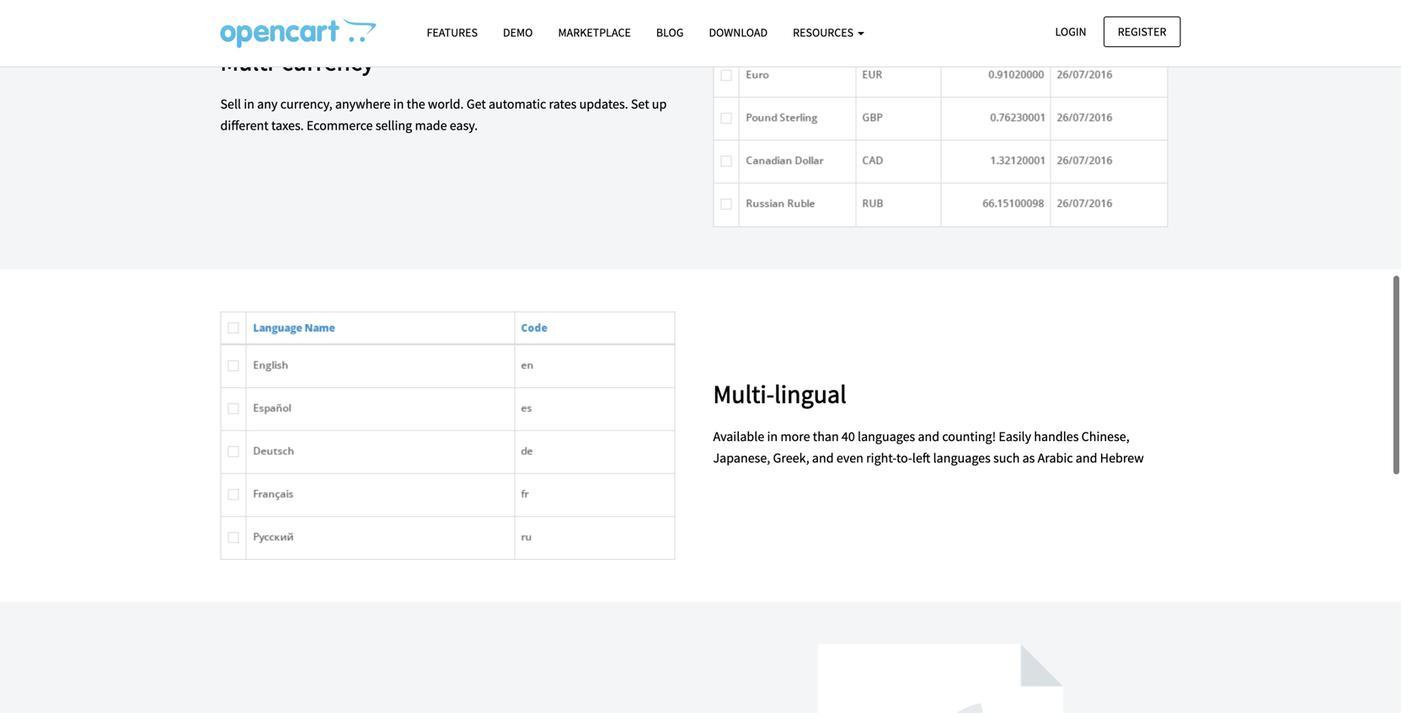 Task type: locate. For each thing, give the bounding box(es) containing it.
and down chinese,
[[1076, 450, 1098, 467]]

register link
[[1104, 16, 1181, 47]]

languages
[[858, 429, 916, 445], [933, 450, 991, 467]]

japanese,
[[713, 450, 771, 467]]

in for multi-lingual
[[767, 429, 778, 445]]

as
[[1023, 450, 1035, 467]]

blog link
[[644, 18, 697, 47]]

1 vertical spatial multi-
[[713, 378, 775, 410]]

features link
[[414, 18, 491, 47]]

in inside available in more than 40 languages and counting! easily handles chinese, japanese, greek, and even right-to-left languages such as arabic and hebrew
[[767, 429, 778, 445]]

login
[[1056, 24, 1087, 39]]

handles
[[1034, 429, 1079, 445]]

opencart - features image
[[220, 18, 376, 48]]

different
[[220, 117, 269, 134]]

0 horizontal spatial languages
[[858, 429, 916, 445]]

in left more on the bottom right
[[767, 429, 778, 445]]

multi- up any
[[220, 46, 282, 77]]

languages down counting!
[[933, 450, 991, 467]]

features
[[427, 25, 478, 40]]

marketplace link
[[546, 18, 644, 47]]

to-
[[897, 450, 913, 467]]

languages up right-
[[858, 429, 916, 445]]

in left any
[[244, 96, 255, 113]]

than
[[813, 429, 839, 445]]

such
[[994, 450, 1020, 467]]

in left the
[[393, 96, 404, 113]]

and down the than
[[812, 450, 834, 467]]

multi-
[[220, 46, 282, 77], [713, 378, 775, 410]]

1 horizontal spatial multi-
[[713, 378, 775, 410]]

get
[[467, 96, 486, 113]]

2 horizontal spatial and
[[1076, 450, 1098, 467]]

0 horizontal spatial multi-
[[220, 46, 282, 77]]

multi- up available
[[713, 378, 775, 410]]

download link
[[697, 18, 781, 47]]

multi- for currency
[[220, 46, 282, 77]]

demo
[[503, 25, 533, 40]]

made
[[415, 117, 447, 134]]

available in more than 40 languages and counting! easily handles chinese, japanese, greek, and even right-to-left languages such as arabic and hebrew
[[713, 429, 1144, 467]]

easily
[[999, 429, 1032, 445]]

1 horizontal spatial languages
[[933, 450, 991, 467]]

left
[[913, 450, 931, 467]]

0 horizontal spatial in
[[244, 96, 255, 113]]

updates.
[[579, 96, 628, 113]]

multi- for lingual
[[713, 378, 775, 410]]

up
[[652, 96, 667, 113]]

and up left on the right bottom of the page
[[918, 429, 940, 445]]

available
[[713, 429, 765, 445]]

sell in any currency, anywhere in the world. get automatic rates updates. set up different taxes. ecommerce selling made easy.
[[220, 96, 667, 134]]

and
[[918, 429, 940, 445], [812, 450, 834, 467], [1076, 450, 1098, 467]]

2 horizontal spatial in
[[767, 429, 778, 445]]

0 vertical spatial multi-
[[220, 46, 282, 77]]

resources
[[793, 25, 856, 40]]

multi currency image
[[713, 0, 1169, 228]]

chinese,
[[1082, 429, 1130, 445]]

in
[[244, 96, 255, 113], [393, 96, 404, 113], [767, 429, 778, 445]]



Task type: describe. For each thing, give the bounding box(es) containing it.
anywhere
[[335, 96, 391, 113]]

register
[[1118, 24, 1167, 39]]

world.
[[428, 96, 464, 113]]

hebrew
[[1100, 450, 1144, 467]]

0 vertical spatial languages
[[858, 429, 916, 445]]

automatic
[[489, 96, 546, 113]]

currency,
[[280, 96, 333, 113]]

multi-currency
[[220, 46, 374, 77]]

multi-lingual
[[713, 378, 847, 410]]

blog
[[656, 25, 684, 40]]

resources link
[[781, 18, 877, 47]]

40
[[842, 429, 855, 445]]

the
[[407, 96, 425, 113]]

marketplace
[[558, 25, 631, 40]]

0 horizontal spatial and
[[812, 450, 834, 467]]

demo link
[[491, 18, 546, 47]]

arabic
[[1038, 450, 1073, 467]]

multi lingual image
[[220, 312, 676, 560]]

taxes.
[[271, 117, 304, 134]]

easy.
[[450, 117, 478, 134]]

ecommerce
[[307, 117, 373, 134]]

lingual
[[775, 378, 847, 410]]

download
[[709, 25, 768, 40]]

selling
[[376, 117, 412, 134]]

login link
[[1041, 16, 1101, 47]]

even
[[837, 450, 864, 467]]

1 vertical spatial languages
[[933, 450, 991, 467]]

set
[[631, 96, 649, 113]]

1 horizontal spatial and
[[918, 429, 940, 445]]

greek,
[[773, 450, 810, 467]]

turn mail to your advantage image
[[713, 645, 1169, 714]]

in for multi-currency
[[244, 96, 255, 113]]

counting!
[[943, 429, 996, 445]]

sell
[[220, 96, 241, 113]]

1 horizontal spatial in
[[393, 96, 404, 113]]

right-
[[867, 450, 897, 467]]

any
[[257, 96, 278, 113]]

rates
[[549, 96, 577, 113]]

currency
[[282, 46, 374, 77]]

more
[[781, 429, 810, 445]]



Task type: vqa. For each thing, say whether or not it's contained in the screenshot.
Process?
no



